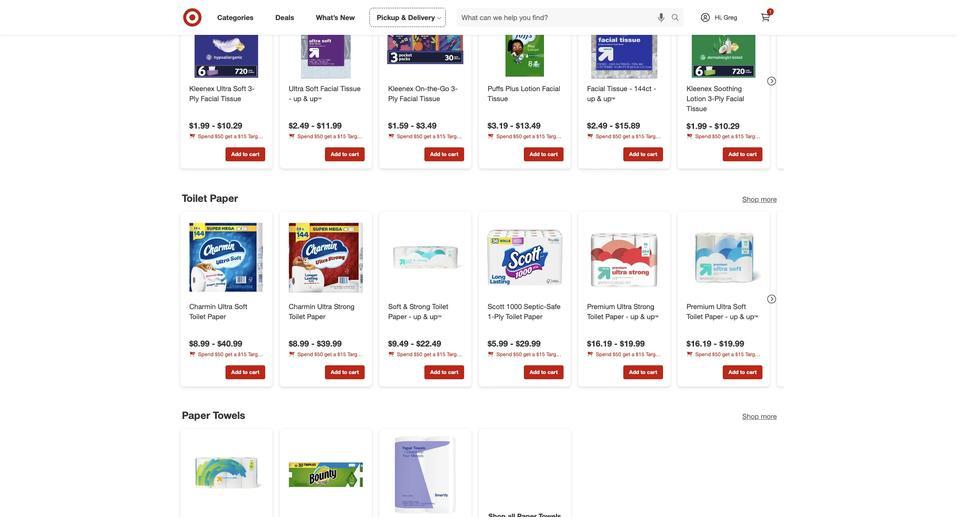 Task type: vqa. For each thing, say whether or not it's contained in the screenshot.
quality to the top
no



Task type: locate. For each thing, give the bounding box(es) containing it.
premium for premium ultra soft toilet paper - up & up™
[[687, 302, 715, 311]]

make-a-size paper towels - smartly™ image
[[387, 436, 464, 514], [387, 436, 464, 514]]

soft & strong toilet paper - up & up™
[[388, 302, 448, 321]]

1
[[769, 9, 772, 14]]

ultra for premium ultra soft toilet paper - up & up™
[[717, 302, 731, 311]]

hi, greg
[[715, 14, 737, 21]]

3 kleenex from the left
[[687, 84, 712, 93]]

$2.49
[[289, 121, 309, 131], [587, 121, 607, 131]]

2 premium from the left
[[687, 302, 715, 311]]

select for premium ultra strong toilet paper - up & up™
[[616, 358, 630, 365]]

up™ inside premium ultra soft toilet paper - up & up™
[[746, 312, 758, 321]]

$10.29 for kleenex soothing lotion 3-ply facial tissue
[[715, 121, 740, 131]]

facial tissue - 144ct - up & up™ link
[[587, 84, 661, 104]]

ply
[[189, 94, 199, 103], [388, 94, 398, 103], [715, 94, 724, 103], [494, 312, 504, 321]]

categories
[[217, 13, 254, 22]]

- inside premium ultra strong toilet paper - up & up™
[[626, 312, 629, 321]]

1 vertical spatial shop
[[743, 412, 759, 421]]

get down $11.99
[[324, 133, 332, 140]]

shop more button for paper towels
[[743, 412, 777, 422]]

$2.49 left $11.99
[[289, 121, 309, 131]]

toilet inside charmin ultra strong toilet paper
[[289, 312, 305, 321]]

cart
[[249, 151, 259, 158], [349, 151, 359, 158], [448, 151, 458, 158], [548, 151, 558, 158], [647, 151, 657, 158], [747, 151, 757, 158], [249, 369, 259, 375], [349, 369, 359, 375], [448, 369, 458, 375], [548, 369, 558, 375], [647, 369, 657, 375], [747, 369, 757, 375]]

bounty select-a-size paper towels image
[[287, 436, 365, 514], [287, 436, 365, 514]]

charmin up $8.99 - $40.99
[[189, 302, 216, 311]]

1 horizontal spatial $16.19 - $19.99
[[687, 338, 744, 348]]

premium ultra strong toilet paper - up & up™ image
[[586, 219, 663, 296], [586, 219, 663, 296]]

soft inside premium ultra soft toilet paper - up & up™
[[733, 302, 746, 311]]

ultra
[[217, 84, 231, 93], [289, 84, 304, 93], [218, 302, 233, 311], [317, 302, 332, 311], [617, 302, 632, 311], [717, 302, 731, 311]]

$8.99 left "$39.99"
[[289, 338, 309, 348]]

0 horizontal spatial $19.99
[[620, 338, 645, 348]]

get down premium ultra strong toilet paper - up & up™ link
[[623, 351, 630, 357]]

up
[[293, 94, 302, 103], [587, 94, 595, 103], [413, 312, 421, 321], [631, 312, 639, 321], [730, 312, 738, 321]]

up inside premium ultra soft toilet paper - up & up™
[[730, 312, 738, 321]]

0 horizontal spatial 3-
[[248, 84, 255, 93]]

home for soft & strong toilet paper - up & up™
[[432, 358, 446, 365]]

spend for puffs plus lotion facial tissue
[[497, 133, 512, 140]]

2 horizontal spatial strong
[[634, 302, 654, 311]]

giftcard for premium ultra strong toilet paper - up & up™
[[587, 358, 607, 365]]

soft
[[233, 84, 246, 93], [306, 84, 319, 93], [234, 302, 247, 311], [388, 302, 401, 311], [733, 302, 746, 311]]

up™ inside facial tissue - 144ct - up & up™
[[604, 94, 615, 103]]

$50
[[315, 133, 323, 140], [513, 133, 522, 140], [613, 133, 621, 140], [414, 351, 422, 357], [613, 351, 621, 357], [712, 351, 721, 357]]

up™ inside soft & strong toilet paper - up & up™
[[430, 312, 441, 321]]

puffs plus lotion facial tissue image
[[486, 1, 564, 79], [486, 1, 564, 79]]

lotion for $1.99 - $10.29
[[687, 94, 706, 103]]

$29.99
[[516, 338, 541, 348]]

1 $2.49 from the left
[[289, 121, 309, 131]]

add for premium ultra strong toilet paper - up & up™
[[629, 369, 639, 375]]

spend for premium ultra soft toilet paper - up & up™
[[695, 351, 711, 357]]

1 $16.19 - $19.99 from the left
[[587, 338, 645, 348]]

0 horizontal spatial $16.19
[[587, 338, 612, 348]]

0 vertical spatial more
[[761, 195, 777, 204]]

2 $2.49 from the left
[[587, 121, 607, 131]]

0 horizontal spatial lotion
[[521, 84, 540, 93]]

soothing
[[714, 84, 742, 93]]

cart for charmin ultra soft toilet paper
[[249, 369, 259, 375]]

$1.99 - $10.29 down kleenex soothing lotion 3-ply facial tissue
[[687, 121, 740, 131]]

1 horizontal spatial charmin
[[289, 302, 315, 311]]

$50 down $2.49 - $11.99 in the left of the page
[[315, 133, 323, 140]]

1 $1.99 - $10.29 from the left
[[189, 121, 242, 131]]

$1.99 down kleenex soothing lotion 3-ply facial tissue
[[687, 121, 707, 131]]

1 horizontal spatial 3-
[[451, 84, 458, 93]]

facial
[[320, 84, 339, 93], [542, 84, 560, 93], [587, 84, 605, 93], [201, 94, 219, 103], [400, 94, 418, 103], [726, 94, 744, 103]]

facial inside puffs plus lotion facial tissue
[[542, 84, 560, 93]]

more for paper towels
[[761, 412, 777, 421]]

$50 for ultra soft facial tissue - up & up™
[[315, 133, 323, 140]]

3- inside kleenex on-the-go 3- ply facial tissue
[[451, 84, 458, 93]]

ultra inside charmin ultra soft toilet paper
[[218, 302, 233, 311]]

$1.99 - $10.29 down kleenex ultra soft 3- ply facial tissue on the top left of the page
[[189, 121, 242, 131]]

strong
[[334, 302, 355, 311], [410, 302, 430, 311], [634, 302, 654, 311]]

kleenex inside kleenex soothing lotion 3-ply facial tissue
[[687, 84, 712, 93]]

a for puffs plus lotion facial tissue
[[532, 133, 535, 140]]

to for scott 1000 septic-safe 1-ply toilet paper
[[541, 369, 546, 375]]

to
[[243, 151, 248, 158], [342, 151, 347, 158], [442, 151, 447, 158], [541, 151, 546, 158], [641, 151, 646, 158], [740, 151, 745, 158], [243, 369, 248, 375], [342, 369, 347, 375], [442, 369, 447, 375], [541, 369, 546, 375], [641, 369, 646, 375], [740, 369, 745, 375]]

1 more from the top
[[761, 195, 777, 204]]

a for premium ultra strong toilet paper - up & up™
[[632, 351, 635, 357]]

tissue inside facial tissue - 144ct - up & up™
[[607, 84, 628, 93]]

home for puffs plus lotion facial tissue
[[532, 141, 545, 147]]

$50 down $2.49 - $15.89
[[613, 133, 621, 140]]

2 shop more button from the top
[[743, 412, 777, 422]]

$8.99 for $8.99 - $40.99
[[189, 338, 210, 348]]

tissue inside kleenex on-the-go 3- ply facial tissue
[[420, 94, 440, 103]]

home
[[333, 141, 346, 147], [532, 141, 545, 147], [631, 141, 645, 147], [432, 358, 446, 365], [631, 358, 645, 365], [731, 358, 744, 365]]

get down $15.89
[[623, 133, 630, 140]]

0 horizontal spatial strong
[[334, 302, 355, 311]]

premium inside premium ultra soft toilet paper - up & up™
[[687, 302, 715, 311]]

charmin up $8.99 - $39.99
[[289, 302, 315, 311]]

$19.99 down premium ultra strong toilet paper - up & up™ link
[[620, 338, 645, 348]]

2 $1.99 from the left
[[687, 121, 707, 131]]

$50 down $3.19 - $13.49
[[513, 133, 522, 140]]

toilet inside charmin ultra soft toilet paper
[[189, 312, 206, 321]]

shop more button
[[743, 194, 777, 204], [743, 412, 777, 422]]

target for soft & strong toilet paper - up & up™
[[447, 351, 461, 357]]

soft for $8.99 - $40.99
[[234, 302, 247, 311]]

pickup
[[377, 13, 399, 22]]

home for ultra soft facial tissue - up & up™
[[333, 141, 346, 147]]

1 $1.99 from the left
[[189, 121, 210, 131]]

soft & strong toilet paper - up & up™ link
[[388, 302, 462, 322]]

strong inside soft & strong toilet paper - up & up™
[[410, 302, 430, 311]]

1 horizontal spatial $16.19
[[687, 338, 712, 348]]

giftcard for premium ultra soft toilet paper - up & up™
[[687, 358, 707, 365]]

a down premium ultra soft toilet paper - up & up™ link
[[731, 351, 734, 357]]

1 horizontal spatial $1.99 - $10.29
[[687, 121, 740, 131]]

$10.29
[[218, 121, 242, 131], [715, 121, 740, 131]]

$50 down premium ultra soft toilet paper - up & up™
[[712, 351, 721, 357]]

soft inside ultra soft facial tissue - up & up™
[[306, 84, 319, 93]]

strong for $22.49
[[410, 302, 430, 311]]

1 shop from the top
[[743, 195, 759, 204]]

kleenex
[[189, 84, 215, 93], [388, 84, 414, 93], [687, 84, 712, 93]]

add to cart
[[231, 151, 259, 158], [331, 151, 359, 158], [430, 151, 458, 158], [530, 151, 558, 158], [629, 151, 657, 158], [729, 151, 757, 158], [231, 369, 259, 375], [331, 369, 359, 375], [430, 369, 458, 375], [530, 369, 558, 375], [629, 369, 657, 375], [729, 369, 757, 375]]

giftcard for ultra soft facial tissue - up & up™
[[289, 141, 309, 147]]

add to cart button for scott 1000 septic-safe 1-ply toilet paper
[[524, 365, 564, 379]]

2 $8.99 from the left
[[289, 338, 309, 348]]

- inside ultra soft facial tissue - up & up™
[[289, 94, 292, 103]]

$50 for facial tissue - 144ct - up & up™
[[613, 133, 621, 140]]

facial tissue - 144ct - up & up™ image
[[586, 1, 663, 79], [586, 1, 663, 79]]

0 horizontal spatial $10.29
[[218, 121, 242, 131]]

premium ultra soft toilet paper - up & up™ image
[[685, 219, 763, 296], [685, 219, 763, 296]]

spend $50 get a $15 target giftcard on select home care for ultra soft facial tissue - up & up™
[[289, 133, 362, 147]]

a
[[333, 133, 336, 140], [532, 133, 535, 140], [632, 133, 635, 140], [433, 351, 436, 357], [632, 351, 635, 357], [731, 351, 734, 357]]

strong inside premium ultra strong toilet paper - up & up™
[[634, 302, 654, 311]]

on for ultra soft facial tissue - up & up™
[[310, 141, 316, 147]]

more
[[761, 195, 777, 204], [761, 412, 777, 421]]

1 horizontal spatial $2.49
[[587, 121, 607, 131]]

0 horizontal spatial $1.99 - $10.29
[[189, 121, 242, 131]]

kleenex inside kleenex on-the-go 3- ply facial tissue
[[388, 84, 414, 93]]

shop more for paper towels
[[743, 412, 777, 421]]

get down "$13.49" at the top right
[[523, 133, 531, 140]]

&
[[401, 13, 406, 22], [303, 94, 308, 103], [597, 94, 602, 103], [403, 302, 408, 311], [423, 312, 428, 321], [641, 312, 645, 321], [740, 312, 744, 321]]

a down $11.99
[[333, 133, 336, 140]]

toilet inside soft & strong toilet paper - up & up™
[[432, 302, 448, 311]]

kleenex ultra soft 3-ply facial tissue image
[[188, 1, 265, 79], [188, 1, 265, 79]]

safe
[[547, 302, 561, 311]]

$16.19 - $19.99
[[587, 338, 645, 348], [687, 338, 744, 348]]

care for puffs plus lotion facial tissue
[[547, 141, 557, 147]]

kleenex on-the-go 3-ply facial tissue image
[[387, 1, 464, 79], [387, 1, 464, 79]]

$1.99 - $10.29
[[189, 121, 242, 131], [687, 121, 740, 131]]

scott 1000 septic-safe 1-ply toilet paper image
[[486, 219, 564, 296], [486, 219, 564, 296]]

& inside facial tissue - 144ct - up & up™
[[597, 94, 602, 103]]

$16.19 down premium ultra soft toilet paper - up & up™
[[687, 338, 712, 348]]

$50 down $9.49 - $22.49
[[414, 351, 422, 357]]

deals
[[275, 13, 294, 22]]

ultra inside charmin ultra strong toilet paper
[[317, 302, 332, 311]]

$15 for soft & strong toilet paper - up & up™
[[437, 351, 446, 357]]

1 $8.99 from the left
[[189, 338, 210, 348]]

to for charmin ultra soft toilet paper
[[243, 369, 248, 375]]

$50 down premium ultra strong toilet paper - up & up™
[[613, 351, 621, 357]]

add to cart button for facial tissue - 144ct - up & up™
[[623, 148, 663, 162]]

a down premium ultra strong toilet paper - up & up™ link
[[632, 351, 635, 357]]

pickup & delivery link
[[369, 8, 446, 27]]

charmin ultra soft toilet paper link
[[189, 302, 264, 322]]

2 shop from the top
[[743, 412, 759, 421]]

0 horizontal spatial $8.99
[[189, 338, 210, 348]]

-
[[630, 84, 632, 93], [654, 84, 656, 93], [289, 94, 292, 103], [212, 121, 215, 131], [311, 121, 315, 131], [411, 121, 414, 131], [510, 121, 514, 131], [610, 121, 613, 131], [709, 121, 713, 131], [409, 312, 412, 321], [626, 312, 629, 321], [725, 312, 728, 321], [212, 338, 215, 348], [311, 338, 315, 348], [411, 338, 414, 348], [510, 338, 514, 348], [614, 338, 618, 348], [714, 338, 717, 348]]

3- inside kleenex soothing lotion 3-ply facial tissue
[[708, 94, 715, 103]]

tissue inside kleenex ultra soft 3- ply facial tissue
[[221, 94, 241, 103]]

1 $19.99 from the left
[[620, 338, 645, 348]]

up inside facial tissue - 144ct - up & up™
[[587, 94, 595, 103]]

kleenex for kleenex on-the-go 3- ply facial tissue
[[388, 84, 414, 93]]

add for charmin ultra soft toilet paper
[[231, 369, 241, 375]]

soft for $1.99 - $10.29
[[233, 84, 246, 93]]

$2.49 left $15.89
[[587, 121, 607, 131]]

on
[[310, 141, 316, 147], [509, 141, 515, 147], [609, 141, 614, 147], [410, 358, 416, 365], [609, 358, 614, 365], [708, 358, 714, 365]]

0 vertical spatial shop
[[743, 195, 759, 204]]

0 horizontal spatial charmin
[[189, 302, 216, 311]]

select for soft & strong toilet paper - up & up™
[[417, 358, 431, 365]]

2 $19.99 from the left
[[720, 338, 744, 348]]

$19.99 down premium ultra soft toilet paper - up & up™ link
[[720, 338, 744, 348]]

ultra inside premium ultra soft toilet paper - up & up™
[[717, 302, 731, 311]]

ultra soft facial tissue - up & up™ link
[[289, 84, 363, 104]]

charmin inside charmin ultra strong toilet paper
[[289, 302, 315, 311]]

0 horizontal spatial premium
[[587, 302, 615, 311]]

puffs
[[488, 84, 504, 93]]

ply inside scott 1000 septic-safe 1-ply toilet paper
[[494, 312, 504, 321]]

spend $50 get a $15 target giftcard on select home care button for puffs plus lotion facial tissue
[[488, 133, 564, 147]]

2 kleenex from the left
[[388, 84, 414, 93]]

toilet for charmin ultra strong toilet paper
[[289, 312, 305, 321]]

up inside premium ultra strong toilet paper - up & up™
[[631, 312, 639, 321]]

$1.59 - $3.49
[[388, 121, 437, 131]]

a down $22.49
[[433, 351, 436, 357]]

0 horizontal spatial $2.49
[[289, 121, 309, 131]]

a down $15.89
[[632, 133, 635, 140]]

toilet
[[182, 192, 207, 204], [432, 302, 448, 311], [189, 312, 206, 321], [289, 312, 305, 321], [506, 312, 522, 321], [587, 312, 604, 321], [687, 312, 703, 321]]

$16.19 - $19.99 down premium ultra soft toilet paper - up & up™
[[687, 338, 744, 348]]

2 $16.19 from the left
[[687, 338, 712, 348]]

$15
[[338, 133, 346, 140], [537, 133, 545, 140], [636, 133, 644, 140], [437, 351, 446, 357], [636, 351, 644, 357], [736, 351, 744, 357]]

ultra inside kleenex ultra soft 3- ply facial tissue
[[217, 84, 231, 93]]

3 strong from the left
[[634, 302, 654, 311]]

1 horizontal spatial $8.99
[[289, 338, 309, 348]]

premium ultra soft toilet paper - up & up™
[[687, 302, 758, 321]]

2 shop more from the top
[[743, 412, 777, 421]]

spend $50 get a $15 target giftcard on select home care
[[289, 133, 362, 147], [488, 133, 561, 147], [587, 133, 660, 147], [388, 351, 461, 365], [587, 351, 660, 365], [687, 351, 760, 365]]

144ct
[[634, 84, 652, 93]]

charmin inside charmin ultra soft toilet paper
[[189, 302, 216, 311]]

facial inside kleenex on-the-go 3- ply facial tissue
[[400, 94, 418, 103]]

$10.29 down kleenex soothing lotion 3-ply facial tissue 'link'
[[715, 121, 740, 131]]

spend $50 get a $15 target giftcard on select home care for premium ultra soft toilet paper - up & up™
[[687, 351, 760, 365]]

ultra for premium ultra strong toilet paper - up & up™
[[617, 302, 632, 311]]

$50 for premium ultra soft toilet paper - up & up™
[[712, 351, 721, 357]]

up for soft & strong toilet paper - up & up™
[[413, 312, 421, 321]]

$22.49
[[416, 338, 441, 348]]

1 horizontal spatial strong
[[410, 302, 430, 311]]

1 kleenex from the left
[[189, 84, 215, 93]]

1 shop more from the top
[[743, 195, 777, 204]]

kleenex soothing lotion 3-ply facial tissue image
[[685, 1, 763, 79], [685, 1, 763, 79]]

make-a-size paper towels - up & up™ image
[[188, 436, 265, 514], [188, 436, 265, 514]]

1 horizontal spatial $19.99
[[720, 338, 744, 348]]

0 horizontal spatial kleenex
[[189, 84, 215, 93]]

2 more from the top
[[761, 412, 777, 421]]

$10.29 down kleenex ultra soft 3- ply facial tissue "link"
[[218, 121, 242, 131]]

strong inside charmin ultra strong toilet paper
[[334, 302, 355, 311]]

2 $1.99 - $10.29 from the left
[[687, 121, 740, 131]]

2 horizontal spatial kleenex
[[687, 84, 712, 93]]

up™ for premium ultra soft toilet paper - up & up™
[[746, 312, 758, 321]]

select
[[317, 141, 332, 147], [516, 141, 531, 147], [616, 141, 630, 147], [417, 358, 431, 365], [616, 358, 630, 365], [715, 358, 729, 365]]

tissue inside puffs plus lotion facial tissue
[[488, 94, 508, 103]]

premium
[[587, 302, 615, 311], [687, 302, 715, 311]]

strong for $39.99
[[334, 302, 355, 311]]

1 horizontal spatial $10.29
[[715, 121, 740, 131]]

2 $10.29 from the left
[[715, 121, 740, 131]]

2 $16.19 - $19.99 from the left
[[687, 338, 744, 348]]

lotion inside kleenex soothing lotion 3-ply facial tissue
[[687, 94, 706, 103]]

3-
[[248, 84, 255, 93], [451, 84, 458, 93], [708, 94, 715, 103]]

premium for premium ultra strong toilet paper - up & up™
[[587, 302, 615, 311]]

$8.99
[[189, 338, 210, 348], [289, 338, 309, 348]]

lotion for $3.19 - $13.49
[[521, 84, 540, 93]]

paper towels
[[182, 409, 245, 422]]

care
[[348, 141, 358, 147], [547, 141, 557, 147], [646, 141, 656, 147], [447, 358, 457, 365], [646, 358, 656, 365], [746, 358, 756, 365]]

facial inside ultra soft facial tissue - up & up™
[[320, 84, 339, 93]]

spend $50 get a $15 target giftcard on select home care for facial tissue - 144ct - up & up™
[[587, 133, 660, 147]]

$16.19 for premium ultra soft toilet paper - up & up™
[[687, 338, 712, 348]]

up™ inside premium ultra strong toilet paper - up & up™
[[647, 312, 659, 321]]

paper inside premium ultra soft toilet paper - up & up™
[[705, 312, 723, 321]]

2 strong from the left
[[410, 302, 430, 311]]

up™ for premium ultra strong toilet paper - up & up™
[[647, 312, 659, 321]]

cart for puffs plus lotion facial tissue
[[548, 151, 558, 158]]

kleenex for kleenex soothing lotion 3-ply facial tissue
[[687, 84, 712, 93]]

premium ultra soft toilet paper - up & up™ link
[[687, 302, 761, 322]]

2 horizontal spatial 3-
[[708, 94, 715, 103]]

1 vertical spatial shop more
[[743, 412, 777, 421]]

soft inside kleenex ultra soft 3- ply facial tissue
[[233, 84, 246, 93]]

ultra inside ultra soft facial tissue - up & up™
[[289, 84, 304, 93]]

hi,
[[715, 14, 722, 21]]

$15.89
[[615, 121, 640, 131]]

3- for kleenex ultra soft 3- ply facial tissue
[[248, 84, 255, 93]]

$15 for ultra soft facial tissue - up & up™
[[338, 133, 346, 140]]

get
[[324, 133, 332, 140], [523, 133, 531, 140], [623, 133, 630, 140], [424, 351, 431, 357], [623, 351, 630, 357], [722, 351, 730, 357]]

on for premium ultra strong toilet paper - up & up™
[[609, 358, 614, 365]]

$16.19
[[587, 338, 612, 348], [687, 338, 712, 348]]

1 charmin from the left
[[189, 302, 216, 311]]

a down "$13.49" at the top right
[[532, 133, 535, 140]]

to for kleenex on-the-go 3- ply facial tissue
[[442, 151, 447, 158]]

$16.19 - $19.99 down premium ultra strong toilet paper - up & up™
[[587, 338, 645, 348]]

care for premium ultra strong toilet paper - up & up™
[[646, 358, 656, 365]]

get down $22.49
[[424, 351, 431, 357]]

toilet inside premium ultra strong toilet paper - up & up™
[[587, 312, 604, 321]]

3- inside kleenex ultra soft 3- ply facial tissue
[[248, 84, 255, 93]]

1 $16.19 from the left
[[587, 338, 612, 348]]

up for premium ultra soft toilet paper - up & up™
[[730, 312, 738, 321]]

2 charmin from the left
[[289, 302, 315, 311]]

charmin ultra soft toilet paper image
[[188, 219, 265, 296], [188, 219, 265, 296]]

charmin
[[189, 302, 216, 311], [289, 302, 315, 311]]

shop for paper towels
[[743, 412, 759, 421]]

premium inside premium ultra strong toilet paper - up & up™
[[587, 302, 615, 311]]

a for premium ultra soft toilet paper - up & up™
[[731, 351, 734, 357]]

1 vertical spatial more
[[761, 412, 777, 421]]

$16.19 down premium ultra strong toilet paper - up & up™
[[587, 338, 612, 348]]

$19.99
[[620, 338, 645, 348], [720, 338, 744, 348]]

1 horizontal spatial kleenex
[[388, 84, 414, 93]]

shop
[[743, 195, 759, 204], [743, 412, 759, 421]]

charmin ultra strong toilet paper image
[[287, 219, 365, 296], [287, 219, 365, 296]]

1 $10.29 from the left
[[218, 121, 242, 131]]

up inside soft & strong toilet paper - up & up™
[[413, 312, 421, 321]]

cart for premium ultra soft toilet paper - up & up™
[[747, 369, 757, 375]]

paper
[[210, 192, 238, 204], [208, 312, 226, 321], [307, 312, 326, 321], [388, 312, 407, 321], [524, 312, 543, 321], [605, 312, 624, 321], [705, 312, 723, 321], [182, 409, 210, 422]]

ultra for charmin ultra soft toilet paper
[[218, 302, 233, 311]]

0 vertical spatial lotion
[[521, 84, 540, 93]]

kleenex for kleenex ultra soft 3- ply facial tissue
[[189, 84, 215, 93]]

add to cart for kleenex ultra soft 3- ply facial tissue
[[231, 151, 259, 158]]

0 vertical spatial shop more
[[743, 195, 777, 204]]

care for premium ultra soft toilet paper - up & up™
[[746, 358, 756, 365]]

ultra inside premium ultra strong toilet paper - up & up™
[[617, 302, 632, 311]]

add to cart button for puffs plus lotion facial tissue
[[524, 148, 564, 162]]

lotion inside puffs plus lotion facial tissue
[[521, 84, 540, 93]]

1 horizontal spatial premium
[[687, 302, 715, 311]]

ultra soft facial tissue - up & up™ image
[[287, 1, 365, 79], [287, 1, 365, 79]]

1 shop more button from the top
[[743, 194, 777, 204]]

kleenex inside kleenex ultra soft 3- ply facial tissue
[[189, 84, 215, 93]]

1 vertical spatial shop more button
[[743, 412, 777, 422]]

tissue
[[340, 84, 361, 93], [607, 84, 628, 93], [221, 94, 241, 103], [420, 94, 440, 103], [488, 94, 508, 103], [687, 104, 707, 113]]

add to cart button
[[226, 148, 265, 162], [325, 148, 365, 162], [425, 148, 464, 162], [524, 148, 564, 162], [623, 148, 663, 162], [723, 148, 763, 162], [226, 365, 265, 379], [325, 365, 365, 379], [425, 365, 464, 379], [524, 365, 564, 379], [623, 365, 663, 379], [723, 365, 763, 379]]

get down premium ultra soft toilet paper - up & up™ link
[[722, 351, 730, 357]]

add
[[231, 151, 241, 158], [331, 151, 341, 158], [430, 151, 440, 158], [530, 151, 540, 158], [629, 151, 639, 158], [729, 151, 739, 158], [231, 369, 241, 375], [331, 369, 341, 375], [430, 369, 440, 375], [530, 369, 540, 375], [629, 369, 639, 375], [729, 369, 739, 375]]

soft inside charmin ultra soft toilet paper
[[234, 302, 247, 311]]

1 premium from the left
[[587, 302, 615, 311]]

soft & strong toilet paper - up & up™ image
[[387, 219, 464, 296], [387, 219, 464, 296]]

add to cart button for premium ultra strong toilet paper - up & up™
[[623, 365, 663, 379]]

add to cart for soft & strong toilet paper - up & up™
[[430, 369, 458, 375]]

1 horizontal spatial $1.99
[[687, 121, 707, 131]]

0 horizontal spatial $1.99
[[189, 121, 210, 131]]

1 vertical spatial lotion
[[687, 94, 706, 103]]

puffs plus lotion facial tissue
[[488, 84, 560, 103]]

ply inside kleenex on-the-go 3- ply facial tissue
[[388, 94, 398, 103]]

add to cart button for premium ultra soft toilet paper - up & up™
[[723, 365, 763, 379]]

kleenex soothing lotion 3-ply facial tissue link
[[687, 84, 761, 114]]

greg
[[724, 14, 737, 21]]

$8.99 left $40.99
[[189, 338, 210, 348]]

scott 1000 septic-safe 1-ply toilet paper
[[488, 302, 561, 321]]

spend $50 get a $15 target giftcard on select home care button for premium ultra strong toilet paper - up & up™
[[587, 350, 663, 365]]

0 horizontal spatial $16.19 - $19.99
[[587, 338, 645, 348]]

spend $50 get a $15 target giftcard on select home care button for ultra soft facial tissue - up & up™
[[289, 133, 365, 147]]

$1.99 down kleenex ultra soft 3- ply facial tissue on the top left of the page
[[189, 121, 210, 131]]

1 horizontal spatial lotion
[[687, 94, 706, 103]]

toilet inside premium ultra soft toilet paper - up & up™
[[687, 312, 703, 321]]

1 strong from the left
[[334, 302, 355, 311]]

0 vertical spatial shop more button
[[743, 194, 777, 204]]

on for facial tissue - 144ct - up & up™
[[609, 141, 614, 147]]



Task type: describe. For each thing, give the bounding box(es) containing it.
what's
[[316, 13, 338, 22]]

& inside ultra soft facial tissue - up & up™
[[303, 94, 308, 103]]

charmin ultra strong toilet paper
[[289, 302, 355, 321]]

$2.49 for $2.49 - $11.99
[[289, 121, 309, 131]]

paper inside charmin ultra soft toilet paper
[[208, 312, 226, 321]]

add for scott 1000 septic-safe 1-ply toilet paper
[[530, 369, 540, 375]]

$5.99
[[488, 338, 508, 348]]

pickup & delivery
[[377, 13, 435, 22]]

spend $50 get a $15 target giftcard on select home care for puffs plus lotion facial tissue
[[488, 133, 561, 147]]

$3.49
[[416, 121, 437, 131]]

kleenex on-the-go 3- ply facial tissue link
[[388, 84, 462, 104]]

$40.99
[[218, 338, 242, 348]]

cart for kleenex ultra soft 3- ply facial tissue
[[249, 151, 259, 158]]

$39.99
[[317, 338, 342, 348]]

paper inside scott 1000 septic-safe 1-ply toilet paper
[[524, 312, 543, 321]]

$11.99
[[317, 121, 342, 131]]

search button
[[668, 8, 689, 29]]

care for facial tissue - 144ct - up & up™
[[646, 141, 656, 147]]

$9.49
[[388, 338, 409, 348]]

facial tissue - 144ct - up & up™
[[587, 84, 656, 103]]

on for premium ultra soft toilet paper - up & up™
[[708, 358, 714, 365]]

add to cart button for soft & strong toilet paper - up & up™
[[425, 365, 464, 379]]

tissue inside ultra soft facial tissue - up & up™
[[340, 84, 361, 93]]

search
[[668, 14, 689, 23]]

$8.99 - $40.99
[[189, 338, 242, 348]]

select for facial tissue - 144ct - up & up™
[[616, 141, 630, 147]]

add for facial tissue - 144ct - up & up™
[[629, 151, 639, 158]]

add to cart button for kleenex ultra soft 3- ply facial tissue
[[226, 148, 265, 162]]

toilet inside scott 1000 septic-safe 1-ply toilet paper
[[506, 312, 522, 321]]

$50 for soft & strong toilet paper - up & up™
[[414, 351, 422, 357]]

toilet paper
[[182, 192, 238, 204]]

kleenex ultra soft 3- ply facial tissue
[[189, 84, 255, 103]]

ultra soft facial tissue - up & up™
[[289, 84, 361, 103]]

soft for $16.19 - $19.99
[[733, 302, 746, 311]]

get for soft & strong toilet paper - up & up™
[[424, 351, 431, 357]]

add to cart button for ultra soft facial tissue - up & up™
[[325, 148, 365, 162]]

the-
[[427, 84, 440, 93]]

1-
[[488, 312, 494, 321]]

new
[[340, 13, 355, 22]]

$3.19
[[488, 121, 508, 131]]

add to cart for charmin ultra strong toilet paper
[[331, 369, 359, 375]]

premium ultra strong toilet paper - up & up™
[[587, 302, 659, 321]]

target for premium ultra strong toilet paper - up & up™
[[646, 351, 660, 357]]

home for facial tissue - 144ct - up & up™
[[631, 141, 645, 147]]

shop more button for toilet paper
[[743, 194, 777, 204]]

$9.49 - $22.49
[[388, 338, 441, 348]]

add to cart for puffs plus lotion facial tissue
[[530, 151, 558, 158]]

cart for charmin ultra strong toilet paper
[[349, 369, 359, 375]]

ultra for kleenex ultra soft 3- ply facial tissue
[[217, 84, 231, 93]]

add to cart button for kleenex soothing lotion 3-ply facial tissue
[[723, 148, 763, 162]]

$19.99 for strong
[[620, 338, 645, 348]]

ply inside kleenex ultra soft 3- ply facial tissue
[[189, 94, 199, 103]]

add to cart button for kleenex on-the-go 3- ply facial tissue
[[425, 148, 464, 162]]

spend for premium ultra strong toilet paper - up & up™
[[596, 351, 612, 357]]

charmin ultra soft toilet paper
[[189, 302, 247, 321]]

to for soft & strong toilet paper - up & up™
[[442, 369, 447, 375]]

go
[[440, 84, 449, 93]]

cart for kleenex soothing lotion 3-ply facial tissue
[[747, 151, 757, 158]]

$8.99 - $39.99
[[289, 338, 342, 348]]

& inside premium ultra strong toilet paper - up & up™
[[641, 312, 645, 321]]

what's new
[[316, 13, 355, 22]]

$2.49 - $15.89
[[587, 121, 640, 131]]

$3.19 - $13.49
[[488, 121, 541, 131]]

facial inside kleenex soothing lotion 3-ply facial tissue
[[726, 94, 744, 103]]

$50 for puffs plus lotion facial tissue
[[513, 133, 522, 140]]

add for premium ultra soft toilet paper - up & up™
[[729, 369, 739, 375]]

strong for $19.99
[[634, 302, 654, 311]]

- inside soft & strong toilet paper - up & up™
[[409, 312, 412, 321]]

kleenex ultra soft 3- ply facial tissue link
[[189, 84, 264, 104]]

add to cart for premium ultra soft toilet paper - up & up™
[[729, 369, 757, 375]]

toilet for soft & strong toilet paper - up & up™
[[432, 302, 448, 311]]

spend $50 get a $15 target giftcard on select home care for soft & strong toilet paper - up & up™
[[388, 351, 461, 365]]

add to cart for charmin ultra soft toilet paper
[[231, 369, 259, 375]]

charmin for $8.99 - $40.99
[[189, 302, 216, 311]]

home for premium ultra soft toilet paper - up & up™
[[731, 358, 744, 365]]

puffs plus lotion facial tissue link
[[488, 84, 562, 104]]

spend $50 get a $15 target giftcard on select home care button for facial tissue - 144ct - up & up™
[[587, 133, 663, 147]]

delivery
[[408, 13, 435, 22]]

shop for toilet paper
[[743, 195, 759, 204]]

facial inside kleenex ultra soft 3- ply facial tissue
[[201, 94, 219, 103]]

cart for ultra soft facial tissue - up & up™
[[349, 151, 359, 158]]

soft inside soft & strong toilet paper - up & up™
[[388, 302, 401, 311]]

spend $50 get a $15 target giftcard on select home care button for soft & strong toilet paper - up & up™
[[388, 350, 464, 365]]

target for facial tissue - 144ct - up & up™
[[646, 133, 660, 140]]

up™ inside ultra soft facial tissue - up & up™
[[310, 94, 321, 103]]

add for charmin ultra strong toilet paper
[[331, 369, 341, 375]]

premium ultra strong toilet paper - up & up™ link
[[587, 302, 661, 322]]

charmin ultra strong toilet paper link
[[289, 302, 363, 322]]

target for puffs plus lotion facial tissue
[[546, 133, 561, 140]]

to for kleenex ultra soft 3- ply facial tissue
[[243, 151, 248, 158]]

add to cart button for charmin ultra strong toilet paper
[[325, 365, 365, 379]]

& inside premium ultra soft toilet paper - up & up™
[[740, 312, 744, 321]]

scott
[[488, 302, 505, 311]]

giftcard for facial tissue - 144ct - up & up™
[[587, 141, 607, 147]]

add to cart for ultra soft facial tissue - up & up™
[[331, 151, 359, 158]]

spend $50 get a $15 target giftcard on select home care button for premium ultra soft toilet paper - up & up™
[[687, 350, 763, 365]]

more for toilet paper
[[761, 195, 777, 204]]

$13.49
[[516, 121, 541, 131]]

$16.19 - $19.99 for premium ultra soft toilet paper - up & up™
[[687, 338, 744, 348]]

giftcard for puffs plus lotion facial tissue
[[488, 141, 508, 147]]

deals link
[[268, 8, 305, 27]]

add to cart for premium ultra strong toilet paper - up & up™
[[629, 369, 657, 375]]

spend for facial tissue - 144ct - up & up™
[[596, 133, 612, 140]]

select for ultra soft facial tissue - up & up™
[[317, 141, 332, 147]]

paper inside charmin ultra strong toilet paper
[[307, 312, 326, 321]]

$15 for puffs plus lotion facial tissue
[[537, 133, 545, 140]]

$5.99 - $29.99
[[488, 338, 541, 348]]

tissue inside kleenex soothing lotion 3-ply facial tissue
[[687, 104, 707, 113]]

what's new link
[[309, 8, 366, 27]]

paper inside premium ultra strong toilet paper - up & up™
[[605, 312, 624, 321]]

cart for facial tissue - 144ct - up & up™
[[647, 151, 657, 158]]

$10.29 for kleenex ultra soft 3- ply facial tissue
[[218, 121, 242, 131]]

$1.59
[[388, 121, 409, 131]]

$8.99 for $8.99 - $39.99
[[289, 338, 309, 348]]

kleenex on-the-go 3- ply facial tissue
[[388, 84, 458, 103]]

up™ for soft & strong toilet paper - up & up™
[[430, 312, 441, 321]]

towels
[[213, 409, 245, 422]]

plus
[[506, 84, 519, 93]]

target for ultra soft facial tissue - up & up™
[[347, 133, 362, 140]]

$15 for premium ultra strong toilet paper - up & up™
[[636, 351, 644, 357]]

ultra for charmin ultra strong toilet paper
[[317, 302, 332, 311]]

$15 for facial tissue - 144ct - up & up™
[[636, 133, 644, 140]]

add for kleenex soothing lotion 3-ply facial tissue
[[729, 151, 739, 158]]

What can we help you find? suggestions appear below search field
[[456, 8, 674, 27]]

spend for ultra soft facial tissue - up & up™
[[298, 133, 313, 140]]

$16.19 for premium ultra strong toilet paper - up & up™
[[587, 338, 612, 348]]

$2.49 - $11.99
[[289, 121, 342, 131]]

- inside premium ultra soft toilet paper - up & up™
[[725, 312, 728, 321]]

ply inside kleenex soothing lotion 3-ply facial tissue
[[715, 94, 724, 103]]

up inside ultra soft facial tissue - up & up™
[[293, 94, 302, 103]]

paper inside soft & strong toilet paper - up & up™
[[388, 312, 407, 321]]

$1.99 for kleenex soothing lotion 3-ply facial tissue
[[687, 121, 707, 131]]

add for kleenex on-the-go 3- ply facial tissue
[[430, 151, 440, 158]]

spend $50 get a $15 target giftcard on select home care for premium ultra strong toilet paper - up & up™
[[587, 351, 660, 365]]

get for premium ultra strong toilet paper - up & up™
[[623, 351, 630, 357]]

$15 for premium ultra soft toilet paper - up & up™
[[736, 351, 744, 357]]

kleenex soothing lotion 3-ply facial tissue
[[687, 84, 744, 113]]

1 link
[[756, 8, 775, 27]]

scott 1000 septic-safe 1-ply toilet paper link
[[488, 302, 562, 322]]

septic-
[[524, 302, 547, 311]]

facial inside facial tissue - 144ct - up & up™
[[587, 84, 605, 93]]

to for kleenex soothing lotion 3-ply facial tissue
[[740, 151, 745, 158]]

categories link
[[210, 8, 265, 27]]

1000
[[506, 302, 522, 311]]

cart for premium ultra strong toilet paper - up & up™
[[647, 369, 657, 375]]

on-
[[415, 84, 427, 93]]

$19.99 for soft
[[720, 338, 744, 348]]



